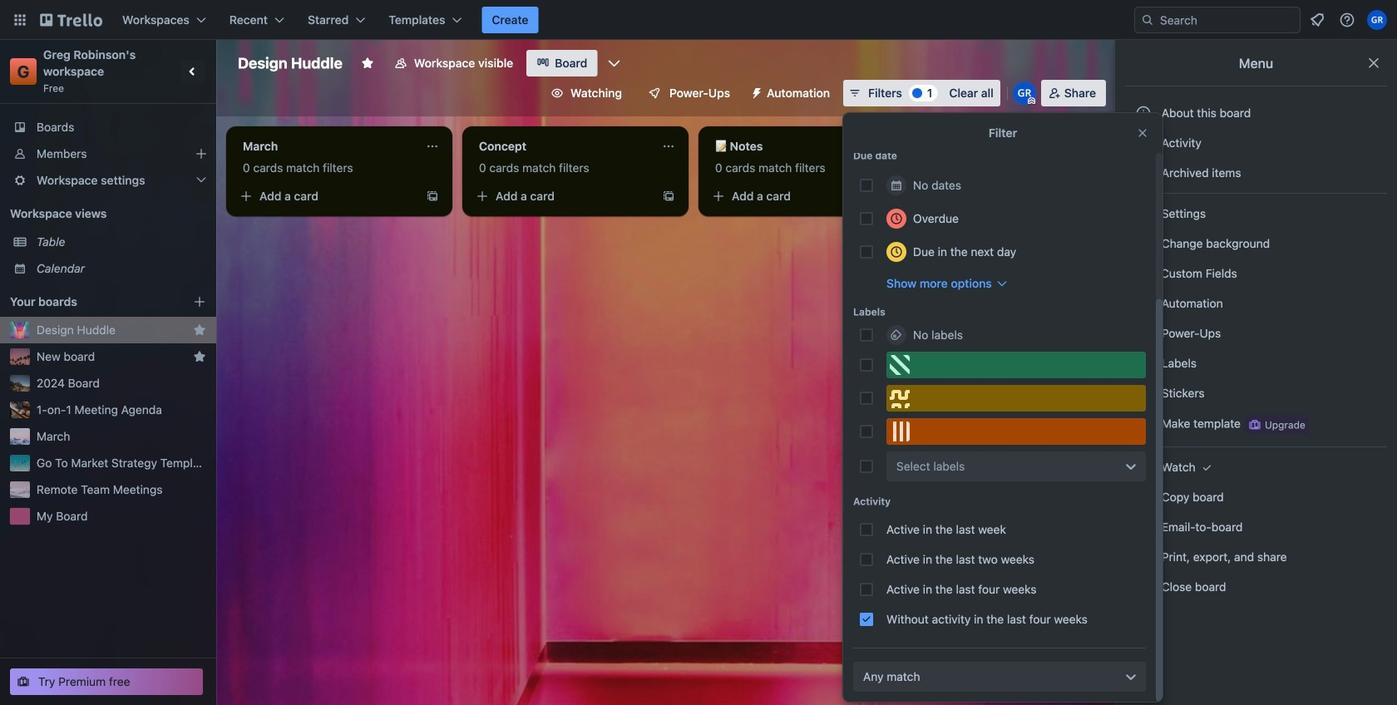 Task type: describe. For each thing, give the bounding box(es) containing it.
1 starred icon image from the top
[[193, 324, 206, 337]]

5 sm image from the top
[[1136, 519, 1152, 536]]

0 notifications image
[[1308, 10, 1328, 30]]

star or unstar board image
[[361, 57, 374, 70]]

greg robinson (gregrobinson96) image
[[1368, 10, 1388, 30]]

6 sm image from the top
[[1136, 549, 1152, 566]]

Board name text field
[[230, 50, 351, 77]]

greg robinson (gregrobinson96) image
[[1013, 82, 1036, 105]]

color: orange, title: none element
[[887, 418, 1146, 445]]

4 sm image from the top
[[1136, 415, 1152, 432]]

2 starred icon image from the top
[[193, 350, 206, 364]]

2 create from template… image from the left
[[662, 190, 676, 203]]

create from template… image
[[898, 190, 912, 203]]

1 create from template… image from the left
[[426, 190, 439, 203]]

this member is an admin of this board. image
[[1028, 97, 1036, 105]]



Task type: vqa. For each thing, say whether or not it's contained in the screenshot.
the right Greg Robinson (gregrobinson96) icon
no



Task type: locate. For each thing, give the bounding box(es) containing it.
add board image
[[193, 295, 206, 309]]

close popover image
[[1136, 126, 1150, 140]]

starred icon image
[[193, 324, 206, 337], [193, 350, 206, 364]]

sm image
[[744, 80, 767, 103], [1136, 135, 1152, 151], [1136, 165, 1152, 181], [1136, 205, 1152, 222], [1136, 355, 1152, 372], [1136, 459, 1152, 476], [1199, 459, 1216, 476], [1136, 489, 1152, 506], [1136, 579, 1152, 596]]

1 horizontal spatial create from template… image
[[662, 190, 676, 203]]

None text field
[[705, 133, 892, 160]]

3 sm image from the top
[[1136, 385, 1152, 402]]

0 horizontal spatial create from template… image
[[426, 190, 439, 203]]

None text field
[[233, 133, 419, 160]]

customize views image
[[606, 55, 623, 72]]

open information menu image
[[1339, 12, 1356, 28]]

workspace navigation collapse icon image
[[181, 60, 205, 83]]

create from template… image
[[426, 190, 439, 203], [662, 190, 676, 203]]

color: green, title: none element
[[887, 352, 1146, 379]]

0 vertical spatial starred icon image
[[193, 324, 206, 337]]

2 sm image from the top
[[1136, 325, 1152, 342]]

search image
[[1141, 13, 1155, 27]]

your boards with 8 items element
[[10, 292, 168, 312]]

1 sm image from the top
[[1136, 295, 1152, 312]]

1 vertical spatial starred icon image
[[193, 350, 206, 364]]

color: yellow, title: none element
[[887, 385, 1146, 412]]

back to home image
[[40, 7, 102, 33]]

primary element
[[0, 0, 1398, 40]]

Search field
[[1155, 8, 1300, 32]]

sm image
[[1136, 295, 1152, 312], [1136, 325, 1152, 342], [1136, 385, 1152, 402], [1136, 415, 1152, 432], [1136, 519, 1152, 536], [1136, 549, 1152, 566]]



